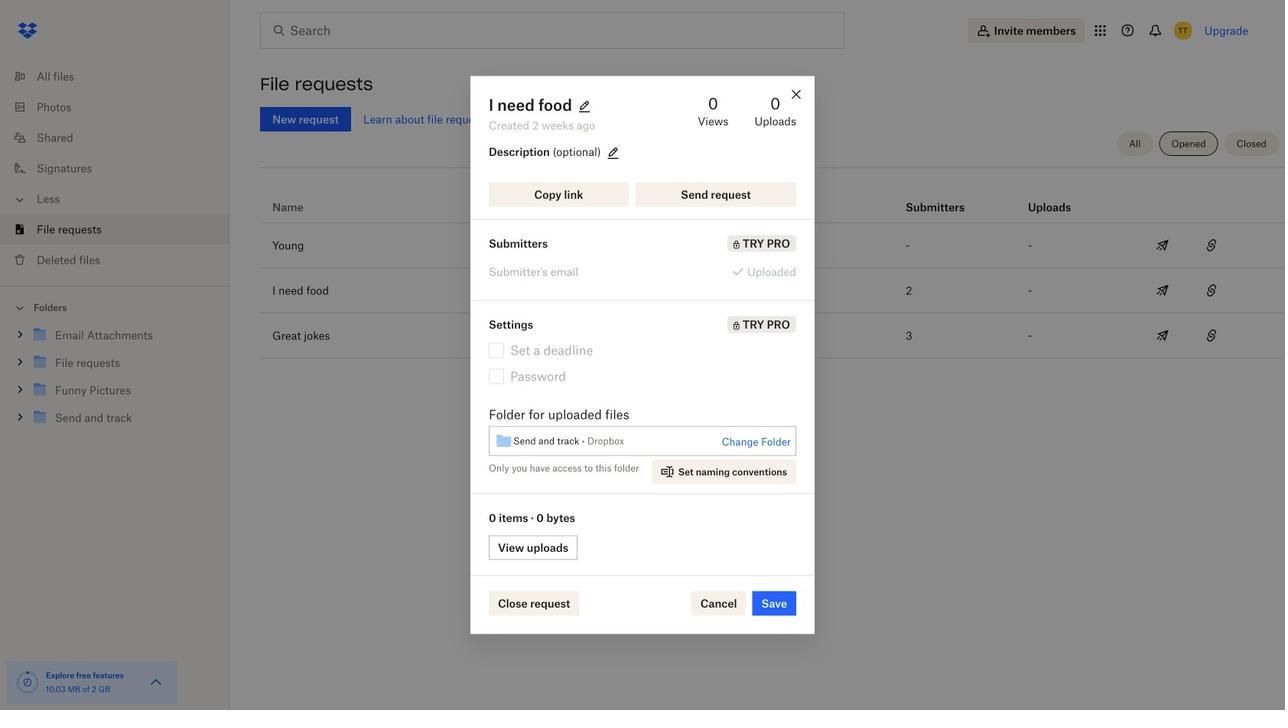 Task type: locate. For each thing, give the bounding box(es) containing it.
2 vertical spatial send email image
[[1154, 327, 1172, 345]]

1 cell from the top
[[1236, 223, 1285, 268]]

0 vertical spatial pro trial element
[[776, 198, 801, 217]]

pro trial element
[[776, 198, 801, 217], [727, 235, 796, 252], [727, 316, 796, 333]]

2 vertical spatial pro trial element
[[727, 316, 796, 333]]

2 column header from the left
[[1028, 180, 1089, 217]]

copy link image for cell associated with fourth row
[[1203, 327, 1221, 345]]

1 horizontal spatial column header
[[1028, 180, 1089, 217]]

send email image
[[1154, 236, 1172, 255], [1154, 282, 1172, 300], [1154, 327, 1172, 345]]

1 vertical spatial send email image
[[1154, 282, 1172, 300]]

3 send email image from the top
[[1154, 327, 1172, 345]]

cell for second row from the top of the page
[[1236, 223, 1285, 268]]

4 row from the top
[[260, 314, 1285, 359]]

0 vertical spatial send email image
[[1154, 236, 1172, 255]]

dropbox image
[[12, 15, 43, 46]]

copy link image
[[1203, 282, 1221, 300]]

row group
[[260, 223, 1285, 359]]

copy link image
[[1203, 236, 1221, 255], [1203, 327, 1221, 345]]

copy link image down copy link icon
[[1203, 327, 1221, 345]]

copy link image for second row from the top of the page's cell
[[1203, 236, 1221, 255]]

2 cell from the top
[[1236, 314, 1285, 358]]

row
[[260, 174, 1285, 223], [260, 223, 1285, 269], [260, 269, 1285, 314], [260, 314, 1285, 359]]

cell
[[1236, 223, 1285, 268], [1236, 314, 1285, 358]]

copy link image up copy link icon
[[1203, 236, 1221, 255]]

dialog
[[470, 76, 815, 635]]

list item
[[0, 214, 230, 245]]

list
[[0, 52, 230, 286]]

2 copy link image from the top
[[1203, 327, 1221, 345]]

column header
[[906, 180, 967, 217], [1028, 180, 1089, 217]]

0 vertical spatial cell
[[1236, 223, 1285, 268]]

less image
[[12, 192, 28, 208]]

1 copy link image from the top
[[1203, 236, 1221, 255]]

group
[[0, 319, 230, 443]]

1 vertical spatial copy link image
[[1203, 327, 1221, 345]]

0 vertical spatial copy link image
[[1203, 236, 1221, 255]]

1 vertical spatial cell
[[1236, 314, 1285, 358]]

0 horizontal spatial column header
[[906, 180, 967, 217]]

send email image for second row from the bottom of the page
[[1154, 282, 1172, 300]]

table
[[260, 174, 1285, 359]]

2 send email image from the top
[[1154, 282, 1172, 300]]

1 send email image from the top
[[1154, 236, 1172, 255]]



Task type: describe. For each thing, give the bounding box(es) containing it.
1 column header from the left
[[906, 180, 967, 217]]

2 row from the top
[[260, 223, 1285, 269]]

1 vertical spatial pro trial element
[[727, 235, 796, 252]]

send email image for fourth row
[[1154, 327, 1172, 345]]

3 row from the top
[[260, 269, 1285, 314]]

1 row from the top
[[260, 174, 1285, 223]]

cell for fourth row
[[1236, 314, 1285, 358]]

send email image for second row from the top of the page
[[1154, 236, 1172, 255]]

pro trial element inside row
[[776, 198, 801, 217]]



Task type: vqa. For each thing, say whether or not it's contained in the screenshot.
'Team shared folder, New Orange' row
no



